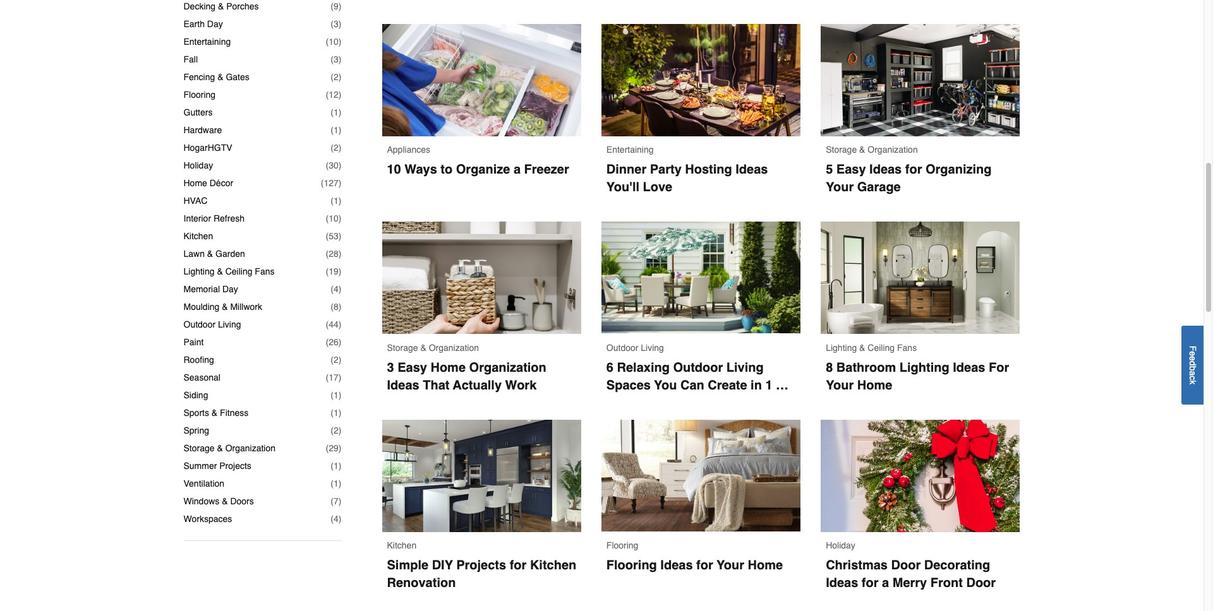Task type: locate. For each thing, give the bounding box(es) containing it.
1 vertical spatial fans
[[897, 343, 917, 353]]

0 vertical spatial flooring
[[184, 90, 215, 100]]

2 for fencing & gates
[[334, 72, 339, 82]]

1 horizontal spatial lighting
[[826, 343, 857, 353]]

your inside 8 bathroom lighting ideas for your home
[[826, 378, 854, 393]]

front
[[930, 576, 963, 591]]

( for entertaining
[[326, 37, 329, 47]]

12 ) from the top
[[339, 196, 341, 206]]

moulding
[[184, 302, 219, 312]]

fans
[[255, 267, 275, 277], [897, 343, 917, 353]]

5 ( 1 ) from the top
[[331, 408, 341, 418]]

hardware
[[184, 125, 222, 135]]

outdoor inside 6 relaxing outdoor living spaces you can create in 1 weekend
[[673, 361, 723, 375]]

( 4 ) for memorial day
[[331, 284, 341, 294]]

easy
[[836, 162, 866, 177], [398, 361, 427, 375]]

0 vertical spatial 3
[[334, 19, 339, 29]]

lighting for 8 bathroom lighting ideas for your home
[[826, 343, 857, 353]]

& down lawn & garden
[[217, 267, 223, 277]]

( 1 ) down 127
[[331, 196, 341, 206]]

( 1 ) down ( 12 )
[[331, 125, 341, 135]]

memorial
[[184, 284, 220, 294]]

a patio with string lights and a wood table set with white plates, linens, wineglasses and food. image
[[601, 24, 801, 136]]

0 vertical spatial ( 3 )
[[331, 19, 341, 29]]

( for fencing & gates
[[331, 72, 334, 82]]

actually
[[453, 378, 502, 393]]

ceiling up bathroom
[[868, 343, 895, 353]]

2 up 12
[[334, 72, 339, 82]]

1 down the 17
[[334, 390, 339, 401]]

4 ) from the top
[[339, 54, 341, 64]]

2 ( 1 ) from the top
[[331, 125, 341, 135]]

your
[[826, 180, 854, 195], [826, 378, 854, 393], [717, 559, 744, 573]]

organization inside 3 easy home organization ideas that actually work
[[469, 361, 546, 375]]

f e e d b a c k button
[[1181, 326, 1204, 405]]

1 inside 6 relaxing outdoor living spaces you can create in 1 weekend
[[765, 378, 772, 393]]

lighting
[[184, 267, 215, 277], [826, 343, 857, 353], [900, 361, 949, 375]]

easy for that
[[398, 361, 427, 375]]

( 1 ) up 7
[[331, 479, 341, 489]]

storage & organization up summer projects
[[184, 444, 275, 454]]

e up b
[[1188, 356, 1198, 361]]

seasonal
[[184, 373, 220, 383]]

easy up that
[[398, 361, 427, 375]]

1 4 from the top
[[334, 284, 339, 294]]

10 up ( 53 )
[[329, 214, 339, 224]]

6 relaxing outdoor living spaces you can create in 1 weekend
[[606, 361, 776, 410]]

c
[[1188, 376, 1198, 380]]

2 for spring
[[334, 426, 339, 436]]

entertaining
[[184, 37, 231, 47], [606, 145, 654, 155]]

( 1 ) down 12
[[331, 107, 341, 118]]

0 horizontal spatial storage
[[184, 444, 215, 454]]

lighting up memorial
[[184, 267, 215, 277]]

holiday for christmas door decorating ideas for a merry front door
[[826, 541, 855, 551]]

1 vertical spatial outdoor living
[[606, 343, 664, 353]]

easy inside 3 easy home organization ideas that actually work
[[398, 361, 427, 375]]

holiday down hogarhgtv
[[184, 161, 213, 171]]

organization up 5 easy ideas for organizing your garage
[[868, 145, 918, 155]]

( 28 )
[[326, 249, 341, 259]]

windows
[[184, 497, 219, 507]]

3 right the 17
[[387, 361, 394, 375]]

organization for (
[[225, 444, 275, 454]]

a bathroom with black sconces on either side of double mirrors. image
[[821, 222, 1020, 334]]

4 for memorial day
[[334, 284, 339, 294]]

1 ) from the top
[[339, 1, 341, 11]]

& up summer projects
[[217, 444, 223, 454]]

doors
[[230, 497, 254, 507]]

( 7 )
[[331, 497, 341, 507]]

storage
[[826, 145, 857, 155], [387, 343, 418, 353], [184, 444, 215, 454]]

11 ) from the top
[[339, 178, 341, 188]]

9 ) from the top
[[339, 143, 341, 153]]

2 vertical spatial your
[[717, 559, 744, 573]]

1 horizontal spatial 8
[[826, 361, 833, 375]]

2 vertical spatial 3
[[387, 361, 394, 375]]

) for siding
[[339, 390, 341, 401]]

( for hvac
[[331, 196, 334, 206]]

10 ) from the top
[[339, 161, 341, 171]]

projects
[[219, 461, 251, 471], [456, 559, 506, 573]]

) for hvac
[[339, 196, 341, 206]]

2 ( 10 ) from the top
[[326, 214, 341, 224]]

1 horizontal spatial fans
[[897, 343, 917, 353]]

8 ) from the top
[[339, 125, 341, 135]]

) for hardware
[[339, 125, 341, 135]]

( 1 ) for hardware
[[331, 125, 341, 135]]

( 12 )
[[326, 90, 341, 100]]

lighting & ceiling fans down garden
[[184, 267, 275, 277]]

& right decking
[[218, 1, 224, 11]]

1 horizontal spatial outdoor
[[606, 343, 638, 353]]

( 3 ) for fall
[[331, 54, 341, 64]]

( 29 )
[[326, 444, 341, 454]]

( 1 ) for sports & fitness
[[331, 408, 341, 418]]

0 horizontal spatial ceiling
[[225, 267, 252, 277]]

( 10 ) up ( 53 )
[[326, 214, 341, 224]]

( 4 ) down 7
[[331, 514, 341, 524]]

1 for siding
[[334, 390, 339, 401]]

day down decking & porches at the left top of page
[[207, 19, 223, 29]]

organization up work
[[469, 361, 546, 375]]

projects right summer
[[219, 461, 251, 471]]

( 127 )
[[321, 178, 341, 188]]

projects right diy
[[456, 559, 506, 573]]

( 4 ) up ( 8 )
[[331, 284, 341, 294]]

0 horizontal spatial fans
[[255, 267, 275, 277]]

29 ) from the top
[[339, 497, 341, 507]]

lighting up bathroom
[[826, 343, 857, 353]]

0 vertical spatial storage & organization
[[826, 145, 918, 155]]

7
[[334, 497, 339, 507]]

1 for sports & fitness
[[334, 408, 339, 418]]

0 vertical spatial ( 10 )
[[326, 37, 341, 47]]

0 vertical spatial kitchen
[[184, 231, 213, 241]]

( 3 )
[[331, 19, 341, 29], [331, 54, 341, 64]]

1 for summer projects
[[334, 461, 339, 471]]

1 vertical spatial easy
[[398, 361, 427, 375]]

1 vertical spatial your
[[826, 378, 854, 393]]

( 1 ) down '( 29 )'
[[331, 461, 341, 471]]

door down decorating
[[966, 576, 996, 591]]

1 vertical spatial holiday
[[826, 541, 855, 551]]

30
[[329, 161, 339, 171]]

1 vertical spatial entertaining
[[606, 145, 654, 155]]

0 horizontal spatial outdoor
[[184, 320, 215, 330]]

1 down 127
[[334, 196, 339, 206]]

living up relaxing
[[641, 343, 664, 353]]

outdoor up can
[[673, 361, 723, 375]]

7 ( 1 ) from the top
[[331, 479, 341, 489]]

1 vertical spatial a
[[1188, 371, 1198, 376]]

5 ) from the top
[[339, 72, 341, 82]]

a up k
[[1188, 371, 1198, 376]]

holiday up christmas on the right of the page
[[826, 541, 855, 551]]

living for 6 relaxing outdoor living spaces you can create in 1 weekend
[[641, 343, 664, 353]]

3
[[334, 19, 339, 29], [334, 54, 339, 64], [387, 361, 394, 375]]

) for kitchen
[[339, 231, 341, 241]]

3 ( 2 ) from the top
[[331, 355, 341, 365]]

create
[[708, 378, 747, 393]]

6 ( 1 ) from the top
[[331, 461, 341, 471]]

diy
[[432, 559, 453, 573]]

& left gates
[[217, 72, 223, 82]]

0 vertical spatial 4
[[334, 284, 339, 294]]

( 2 ) up '( 29 )'
[[331, 426, 341, 436]]

19 ) from the top
[[339, 320, 341, 330]]

1 vertical spatial ceiling
[[868, 343, 895, 353]]

kitchen
[[184, 231, 213, 241], [387, 541, 416, 551], [530, 559, 576, 573]]

3 2 from the top
[[334, 355, 339, 365]]

)
[[339, 1, 341, 11], [339, 19, 341, 29], [339, 37, 341, 47], [339, 54, 341, 64], [339, 72, 341, 82], [339, 90, 341, 100], [339, 107, 341, 118], [339, 125, 341, 135], [339, 143, 341, 153], [339, 161, 341, 171], [339, 178, 341, 188], [339, 196, 341, 206], [339, 214, 341, 224], [339, 231, 341, 241], [339, 249, 341, 259], [339, 267, 341, 277], [339, 284, 341, 294], [339, 302, 341, 312], [339, 320, 341, 330], [339, 337, 341, 348], [339, 355, 341, 365], [339, 373, 341, 383], [339, 390, 341, 401], [339, 408, 341, 418], [339, 426, 341, 436], [339, 444, 341, 454], [339, 461, 341, 471], [339, 479, 341, 489], [339, 497, 341, 507], [339, 514, 341, 524]]

storage & organization up garage
[[826, 145, 918, 155]]

0 horizontal spatial storage & organization
[[184, 444, 275, 454]]

(
[[331, 1, 334, 11], [331, 19, 334, 29], [326, 37, 329, 47], [331, 54, 334, 64], [331, 72, 334, 82], [326, 90, 329, 100], [331, 107, 334, 118], [331, 125, 334, 135], [331, 143, 334, 153], [326, 161, 329, 171], [321, 178, 324, 188], [331, 196, 334, 206], [326, 214, 329, 224], [326, 231, 329, 241], [326, 249, 329, 259], [326, 267, 329, 277], [331, 284, 334, 294], [331, 302, 334, 312], [326, 320, 329, 330], [326, 337, 329, 348], [331, 355, 334, 365], [326, 373, 329, 383], [331, 390, 334, 401], [331, 408, 334, 418], [331, 426, 334, 436], [326, 444, 329, 454], [331, 461, 334, 471], [331, 479, 334, 489], [331, 497, 334, 507], [331, 514, 334, 524]]

2 horizontal spatial kitchen
[[530, 559, 576, 573]]

( for ventilation
[[331, 479, 334, 489]]

2 for roofing
[[334, 355, 339, 365]]

lighting & ceiling fans
[[184, 267, 275, 277], [826, 343, 917, 353]]

ceiling for 8 bathroom lighting ideas for your home
[[868, 343, 895, 353]]

hvac
[[184, 196, 207, 206]]

1 horizontal spatial living
[[641, 343, 664, 353]]

bathroom
[[836, 361, 896, 375]]

& left the doors
[[222, 497, 228, 507]]

22 ) from the top
[[339, 373, 341, 383]]

& up garage
[[859, 145, 865, 155]]

decking
[[184, 1, 215, 11]]

1 down ( 17 )
[[334, 408, 339, 418]]

0 vertical spatial outdoor
[[184, 320, 215, 330]]

1 ( 4 ) from the top
[[331, 284, 341, 294]]

lawn & garden
[[184, 249, 245, 259]]

e
[[1188, 351, 1198, 356], [1188, 356, 1198, 361]]

8 up 44
[[334, 302, 339, 312]]

0 vertical spatial easy
[[836, 162, 866, 177]]

8 left bathroom
[[826, 361, 833, 375]]

kitchen for (
[[184, 231, 213, 241]]

& left millwork
[[222, 302, 228, 312]]

4
[[334, 284, 339, 294], [334, 514, 339, 524]]

10 down 9
[[329, 37, 339, 47]]

( for lighting & ceiling fans
[[326, 267, 329, 277]]

2 vertical spatial storage
[[184, 444, 215, 454]]

1 for ventilation
[[334, 479, 339, 489]]

lighting right bathroom
[[900, 361, 949, 375]]

1 vertical spatial ( 3 )
[[331, 54, 341, 64]]

2 for hogarhgtv
[[334, 143, 339, 153]]

for inside christmas door decorating ideas for a merry front door
[[862, 576, 879, 591]]

0 horizontal spatial lighting
[[184, 267, 215, 277]]

0 horizontal spatial lighting & ceiling fans
[[184, 267, 275, 277]]

2 e from the top
[[1188, 356, 1198, 361]]

8 bathroom lighting ideas for your home
[[826, 361, 1012, 393]]

3 for fall
[[334, 54, 339, 64]]

( 3 ) up ( 12 )
[[331, 54, 341, 64]]

easy inside 5 easy ideas for organizing your garage
[[836, 162, 866, 177]]

0 vertical spatial living
[[218, 320, 241, 330]]

2 vertical spatial lighting
[[900, 361, 949, 375]]

a inside christmas door decorating ideas for a merry front door
[[882, 576, 889, 591]]

dark engineered flooring in a bedroom with camel brown bed, furniture and light gray comforter. image
[[601, 420, 801, 532]]

fans up 8 bathroom lighting ideas for your home
[[897, 343, 917, 353]]

fans up millwork
[[255, 267, 275, 277]]

1 vertical spatial flooring
[[606, 541, 638, 551]]

ventilation
[[184, 479, 224, 489]]

living up in at the bottom of page
[[726, 361, 764, 375]]

30 ) from the top
[[339, 514, 341, 524]]

3 easy home organization ideas that actually work
[[387, 361, 550, 393]]

8
[[334, 302, 339, 312], [826, 361, 833, 375]]

fans for (
[[255, 267, 275, 277]]

1 vertical spatial ( 4 )
[[331, 514, 341, 524]]

0 vertical spatial ceiling
[[225, 267, 252, 277]]

1 horizontal spatial kitchen
[[387, 541, 416, 551]]

26
[[329, 337, 339, 348]]

holiday for (
[[184, 161, 213, 171]]

1 down 12
[[334, 107, 339, 118]]

0 vertical spatial entertaining
[[184, 37, 231, 47]]

1 horizontal spatial projects
[[456, 559, 506, 573]]

1 vertical spatial 10
[[387, 162, 401, 177]]

2 horizontal spatial lighting
[[900, 361, 949, 375]]

( 2 ) up ( 30 )
[[331, 143, 341, 153]]

0 horizontal spatial easy
[[398, 361, 427, 375]]

ideas inside christmas door decorating ideas for a merry front door
[[826, 576, 858, 591]]

windows & doors
[[184, 497, 254, 507]]

door
[[891, 559, 921, 573], [966, 576, 996, 591]]

outdoor up 6
[[606, 343, 638, 353]]

0 vertical spatial 10
[[329, 37, 339, 47]]

) for fencing & gates
[[339, 72, 341, 82]]

6 ) from the top
[[339, 90, 341, 100]]

workspaces
[[184, 514, 232, 524]]

2 4 from the top
[[334, 514, 339, 524]]

) for gutters
[[339, 107, 341, 118]]

christmas
[[826, 559, 888, 573]]

15 ) from the top
[[339, 249, 341, 259]]

0 vertical spatial lighting
[[184, 267, 215, 277]]

17 ) from the top
[[339, 284, 341, 294]]

3 down ( 9 )
[[334, 19, 339, 29]]

2 up ( 30 )
[[334, 143, 339, 153]]

ceiling down garden
[[225, 267, 252, 277]]

20 ) from the top
[[339, 337, 341, 348]]

1 vertical spatial outdoor
[[606, 343, 638, 353]]

appliances
[[387, 145, 430, 155]]

1 horizontal spatial a
[[882, 576, 889, 591]]

1 vertical spatial 3
[[334, 54, 339, 64]]

1 vertical spatial storage
[[387, 343, 418, 353]]

( 2 ) for fencing & gates
[[331, 72, 341, 82]]

21 ) from the top
[[339, 355, 341, 365]]

( for spring
[[331, 426, 334, 436]]

) for sports & fitness
[[339, 408, 341, 418]]

home inside 8 bathroom lighting ideas for your home
[[857, 378, 892, 393]]

( for windows & doors
[[331, 497, 334, 507]]

27 ) from the top
[[339, 461, 341, 471]]

3 inside 3 easy home organization ideas that actually work
[[387, 361, 394, 375]]

23 ) from the top
[[339, 390, 341, 401]]

( 10 )
[[326, 37, 341, 47], [326, 214, 341, 224]]

organization up 3 easy home organization ideas that actually work
[[429, 343, 479, 353]]

( 1 ) for siding
[[331, 390, 341, 401]]

2 horizontal spatial outdoor
[[673, 361, 723, 375]]

easy right 5
[[836, 162, 866, 177]]

1 horizontal spatial outdoor living
[[606, 343, 664, 353]]

a inside button
[[1188, 371, 1198, 376]]

& up that
[[420, 343, 426, 353]]

b
[[1188, 366, 1198, 371]]

4 ( 2 ) from the top
[[331, 426, 341, 436]]

1 2 from the top
[[334, 72, 339, 82]]

ideas
[[736, 162, 768, 177], [869, 162, 902, 177], [953, 361, 985, 375], [387, 378, 419, 393], [660, 559, 693, 573], [826, 576, 858, 591]]

( for flooring
[[326, 90, 329, 100]]

0 vertical spatial outdoor living
[[184, 320, 241, 330]]

0 horizontal spatial living
[[218, 320, 241, 330]]

living down moulding & millwork
[[218, 320, 241, 330]]

0 vertical spatial your
[[826, 180, 854, 195]]

& right the sports
[[212, 408, 217, 418]]

1 down '( 29 )'
[[334, 461, 339, 471]]

2 vertical spatial a
[[882, 576, 889, 591]]

10
[[329, 37, 339, 47], [387, 162, 401, 177], [329, 214, 339, 224]]

1 for hardware
[[334, 125, 339, 135]]

) for seasonal
[[339, 373, 341, 383]]

1 horizontal spatial entertaining
[[606, 145, 654, 155]]

0 vertical spatial lighting & ceiling fans
[[184, 267, 275, 277]]

2 up '( 29 )'
[[334, 426, 339, 436]]

( 1 ) down ( 17 )
[[331, 408, 341, 418]]

a person organizing the shelves in the bathroom. image
[[382, 222, 581, 334]]

2 2 from the top
[[334, 143, 339, 153]]

0 horizontal spatial kitchen
[[184, 231, 213, 241]]

8 inside 8 bathroom lighting ideas for your home
[[826, 361, 833, 375]]

1 horizontal spatial storage
[[387, 343, 418, 353]]

a
[[514, 162, 521, 177], [1188, 371, 1198, 376], [882, 576, 889, 591]]

0 horizontal spatial projects
[[219, 461, 251, 471]]

0 vertical spatial a
[[514, 162, 521, 177]]

1 horizontal spatial lighting & ceiling fans
[[826, 343, 917, 353]]

) for lawn & garden
[[339, 249, 341, 259]]

1 horizontal spatial ceiling
[[868, 343, 895, 353]]

living
[[218, 320, 241, 330], [641, 343, 664, 353], [726, 361, 764, 375]]

1 vertical spatial lighting & ceiling fans
[[826, 343, 917, 353]]

fans for 8 bathroom lighting ideas for your home
[[897, 343, 917, 353]]

door up merry
[[891, 559, 921, 573]]

12
[[329, 90, 339, 100]]

day up moulding & millwork
[[222, 284, 238, 294]]

a snowy evergreen wreath with pinecones, apples, berries and an offset red bow on a white door. image
[[821, 420, 1020, 532]]

0 vertical spatial storage
[[826, 145, 857, 155]]

2 vertical spatial outdoor
[[673, 361, 723, 375]]

25 ) from the top
[[339, 426, 341, 436]]

flooring
[[184, 90, 215, 100], [606, 541, 638, 551], [606, 559, 657, 573]]

gutters
[[184, 107, 213, 118]]

( for workspaces
[[331, 514, 334, 524]]

fencing
[[184, 72, 215, 82]]

organization for 5 easy ideas for organizing your garage
[[868, 145, 918, 155]]

) for lighting & ceiling fans
[[339, 267, 341, 277]]

2 ( 4 ) from the top
[[331, 514, 341, 524]]

0 horizontal spatial a
[[514, 162, 521, 177]]

) for interior refresh
[[339, 214, 341, 224]]

7 ) from the top
[[339, 107, 341, 118]]

easy for your
[[836, 162, 866, 177]]

1 vertical spatial 8
[[826, 361, 833, 375]]

your inside 5 easy ideas for organizing your garage
[[826, 180, 854, 195]]

a left freezer
[[514, 162, 521, 177]]

24 ) from the top
[[339, 408, 341, 418]]

1 vertical spatial storage & organization
[[387, 343, 479, 353]]

( 2 ) up 12
[[331, 72, 341, 82]]

1 vertical spatial living
[[641, 343, 664, 353]]

2 up the 17
[[334, 355, 339, 365]]

e up d
[[1188, 351, 1198, 356]]

2 horizontal spatial a
[[1188, 371, 1198, 376]]

0 vertical spatial day
[[207, 19, 223, 29]]

ideas inside 5 easy ideas for organizing your garage
[[869, 162, 902, 177]]

organization up summer projects
[[225, 444, 275, 454]]

1 vertical spatial ( 10 )
[[326, 214, 341, 224]]

1 vertical spatial 4
[[334, 514, 339, 524]]

) for moulding & millwork
[[339, 302, 341, 312]]

1
[[334, 107, 339, 118], [334, 125, 339, 135], [334, 196, 339, 206], [765, 378, 772, 393], [334, 390, 339, 401], [334, 408, 339, 418], [334, 461, 339, 471], [334, 479, 339, 489]]

1 ( 1 ) from the top
[[331, 107, 341, 118]]

lighting inside 8 bathroom lighting ideas for your home
[[900, 361, 949, 375]]

3 up ( 12 )
[[334, 54, 339, 64]]

in
[[751, 378, 762, 393]]

16 ) from the top
[[339, 267, 341, 277]]

1 ( 3 ) from the top
[[331, 19, 341, 29]]

2 horizontal spatial storage
[[826, 145, 857, 155]]

1 down ( 12 )
[[334, 125, 339, 135]]

entertaining down the earth day
[[184, 37, 231, 47]]

( 10 ) down 9
[[326, 37, 341, 47]]

freezer
[[524, 162, 569, 177]]

&
[[218, 1, 224, 11], [217, 72, 223, 82], [859, 145, 865, 155], [207, 249, 213, 259], [217, 267, 223, 277], [222, 302, 228, 312], [420, 343, 426, 353], [859, 343, 865, 353], [212, 408, 217, 418], [217, 444, 223, 454], [222, 497, 228, 507]]

dinner party hosting ideas you'll love
[[606, 162, 771, 195]]

4 ( 1 ) from the top
[[331, 390, 341, 401]]

0 horizontal spatial holiday
[[184, 161, 213, 171]]

( 2 ) for hogarhgtv
[[331, 143, 341, 153]]

organizing
[[926, 162, 992, 177]]

1 right in at the bottom of page
[[765, 378, 772, 393]]

fencing & gates
[[184, 72, 249, 82]]

( 2 ) up the 17
[[331, 355, 341, 365]]

0 vertical spatial fans
[[255, 267, 275, 277]]

outdoor living
[[184, 320, 241, 330], [606, 343, 664, 353]]

18 ) from the top
[[339, 302, 341, 312]]

lighting & ceiling fans up bathroom
[[826, 343, 917, 353]]

outdoor down the "moulding"
[[184, 320, 215, 330]]

3 ) from the top
[[339, 37, 341, 47]]

1 ( 2 ) from the top
[[331, 72, 341, 82]]

26 ) from the top
[[339, 444, 341, 454]]

28 ) from the top
[[339, 479, 341, 489]]

3 ( 1 ) from the top
[[331, 196, 341, 206]]

0 vertical spatial projects
[[219, 461, 251, 471]]

a left merry
[[882, 576, 889, 591]]

4 down 7
[[334, 514, 339, 524]]

1 horizontal spatial holiday
[[826, 541, 855, 551]]

2 horizontal spatial living
[[726, 361, 764, 375]]

10 for entertaining
[[329, 37, 339, 47]]

1 vertical spatial kitchen
[[387, 541, 416, 551]]

0 horizontal spatial door
[[891, 559, 921, 573]]

1 horizontal spatial door
[[966, 576, 996, 591]]

0 horizontal spatial outdoor living
[[184, 320, 241, 330]]

entertaining up dinner
[[606, 145, 654, 155]]

13 ) from the top
[[339, 214, 341, 224]]

4 2 from the top
[[334, 426, 339, 436]]

a woman wearing a blue shirt reaching for a bag of green peppers in a chest freezer. image
[[382, 24, 581, 136]]

6
[[606, 361, 613, 375]]

2 vertical spatial 10
[[329, 214, 339, 224]]

ceiling
[[225, 267, 252, 277], [868, 343, 895, 353]]

1 e from the top
[[1188, 351, 1198, 356]]

& right lawn
[[207, 249, 213, 259]]

( 1 ) for gutters
[[331, 107, 341, 118]]

( 3 ) down ( 9 )
[[331, 19, 341, 29]]

) for spring
[[339, 426, 341, 436]]

2 horizontal spatial storage & organization
[[826, 145, 918, 155]]

10 down the appliances
[[387, 162, 401, 177]]

2 vertical spatial flooring
[[606, 559, 657, 573]]

outdoor living down moulding & millwork
[[184, 320, 241, 330]]

outdoor living up relaxing
[[606, 343, 664, 353]]

14 ) from the top
[[339, 231, 341, 241]]

0 horizontal spatial entertaining
[[184, 37, 231, 47]]

& for ( 7 )
[[222, 497, 228, 507]]

3 for earth day
[[334, 19, 339, 29]]

0 horizontal spatial 8
[[334, 302, 339, 312]]

1 vertical spatial day
[[222, 284, 238, 294]]

& for ( 19 )
[[217, 267, 223, 277]]

hosting
[[685, 162, 732, 177]]

0 vertical spatial holiday
[[184, 161, 213, 171]]

2 ( 3 ) from the top
[[331, 54, 341, 64]]

( 1 ) down the 17
[[331, 390, 341, 401]]

ways
[[405, 162, 437, 177]]

storage & organization up that
[[387, 343, 479, 353]]

2 ) from the top
[[339, 19, 341, 29]]

& up bathroom
[[859, 343, 865, 353]]

1 up 7
[[334, 479, 339, 489]]

2 ( 2 ) from the top
[[331, 143, 341, 153]]

1 horizontal spatial easy
[[836, 162, 866, 177]]

( for outdoor living
[[326, 320, 329, 330]]

1 horizontal spatial storage & organization
[[387, 343, 479, 353]]

0 vertical spatial ( 4 )
[[331, 284, 341, 294]]

4 up ( 8 )
[[334, 284, 339, 294]]

( 4 )
[[331, 284, 341, 294], [331, 514, 341, 524]]

1 ( 10 ) from the top
[[326, 37, 341, 47]]



Task type: describe. For each thing, give the bounding box(es) containing it.
( 10 ) for interior refresh
[[326, 214, 341, 224]]

a for f e e d b a c k
[[1188, 371, 1198, 376]]

for inside 5 easy ideas for organizing your garage
[[905, 162, 922, 177]]

memorial day
[[184, 284, 238, 294]]

) for earth day
[[339, 19, 341, 29]]

( for fall
[[331, 54, 334, 64]]

( for lawn & garden
[[326, 249, 329, 259]]

( for sports & fitness
[[331, 408, 334, 418]]

) for outdoor living
[[339, 320, 341, 330]]

) for roofing
[[339, 355, 341, 365]]

44
[[329, 320, 339, 330]]

k
[[1188, 380, 1198, 385]]

( for hardware
[[331, 125, 334, 135]]

an outdoor patio table and floral umbrella on a gray platform deck. image
[[601, 222, 801, 334]]

) for hogarhgtv
[[339, 143, 341, 153]]

you
[[654, 378, 677, 393]]

( for hogarhgtv
[[331, 143, 334, 153]]

outdoor for 6 relaxing outdoor living spaces you can create in 1 weekend
[[606, 343, 638, 353]]

& for ( 2 )
[[217, 72, 223, 82]]

storage & organization for home
[[387, 343, 479, 353]]

flooring for flooring ideas for your home
[[606, 541, 638, 551]]

1 for gutters
[[334, 107, 339, 118]]

organize
[[456, 162, 510, 177]]

( for gutters
[[331, 107, 334, 118]]

renovation
[[387, 576, 456, 591]]

kitchen inside simple diy projects for kitchen renovation
[[530, 559, 576, 573]]

( 1 ) for summer projects
[[331, 461, 341, 471]]

) for flooring
[[339, 90, 341, 100]]

lighting & ceiling fans for (
[[184, 267, 275, 277]]

millwork
[[230, 302, 262, 312]]

porches
[[226, 1, 259, 11]]

) for workspaces
[[339, 514, 341, 524]]

( 9 )
[[331, 1, 341, 11]]

siding
[[184, 390, 208, 401]]

love
[[643, 180, 672, 195]]

entertaining for (
[[184, 37, 231, 47]]

for inside simple diy projects for kitchen renovation
[[510, 559, 526, 573]]

a black and white organizaed garage with a workstation, shelves with storage bins, bikes and more. image
[[821, 24, 1020, 136]]

earth day
[[184, 19, 223, 29]]

( 44 )
[[326, 320, 341, 330]]

) for paint
[[339, 337, 341, 348]]

lawn
[[184, 249, 205, 259]]

ideas inside 8 bathroom lighting ideas for your home
[[953, 361, 985, 375]]

a for christmas door decorating ideas for a merry front door
[[882, 576, 889, 591]]

hogarhgtv
[[184, 143, 232, 153]]

& for ( 28 )
[[207, 249, 213, 259]]

storage & organization for ideas
[[826, 145, 918, 155]]

outdoor living for (
[[184, 320, 241, 330]]

flooring for (
[[184, 90, 215, 100]]

outdoor for (
[[184, 320, 215, 330]]

( 8 )
[[331, 302, 341, 312]]

merry
[[893, 576, 927, 591]]

) for home décor
[[339, 178, 341, 188]]

) for windows & doors
[[339, 497, 341, 507]]

( for interior refresh
[[326, 214, 329, 224]]

ceiling for (
[[225, 267, 252, 277]]

17
[[329, 373, 339, 383]]

& for ( 1 )
[[212, 408, 217, 418]]

) for ventilation
[[339, 479, 341, 489]]

home inside 3 easy home organization ideas that actually work
[[431, 361, 466, 375]]

4 for workspaces
[[334, 514, 339, 524]]

1 for hvac
[[334, 196, 339, 206]]

( for roofing
[[331, 355, 334, 365]]

living inside 6 relaxing outdoor living spaces you can create in 1 weekend
[[726, 361, 764, 375]]

gates
[[226, 72, 249, 82]]

0 vertical spatial door
[[891, 559, 921, 573]]

5
[[826, 162, 833, 177]]

for
[[989, 361, 1009, 375]]

spaces
[[606, 378, 651, 393]]

( for earth day
[[331, 19, 334, 29]]

10 ways to organize a freezer
[[387, 162, 569, 177]]

( for kitchen
[[326, 231, 329, 241]]

19
[[329, 267, 339, 277]]

( for seasonal
[[326, 373, 329, 383]]

organization for 3 easy home organization ideas that actually work
[[429, 343, 479, 353]]

summer projects
[[184, 461, 251, 471]]

décor
[[210, 178, 233, 188]]

entertaining for dinner party hosting ideas you'll love
[[606, 145, 654, 155]]

( 4 ) for workspaces
[[331, 514, 341, 524]]

( 17 )
[[326, 373, 341, 383]]

flooring ideas for your home
[[606, 559, 783, 573]]

your for easy
[[826, 180, 854, 195]]

christmas door decorating ideas for a merry front door
[[826, 559, 996, 591]]

29
[[329, 444, 339, 454]]

storage for 5
[[826, 145, 857, 155]]

) for decking & porches
[[339, 1, 341, 11]]

& for ( 8 )
[[222, 302, 228, 312]]

garden
[[215, 249, 245, 259]]

that
[[423, 378, 449, 393]]

( 1 ) for ventilation
[[331, 479, 341, 489]]

) for memorial day
[[339, 284, 341, 294]]

53
[[329, 231, 339, 241]]

( for home décor
[[321, 178, 324, 188]]

dinner
[[606, 162, 646, 177]]

sports & fitness
[[184, 408, 248, 418]]

) for storage & organization
[[339, 444, 341, 454]]

day for memorial day
[[222, 284, 238, 294]]

projects inside simple diy projects for kitchen renovation
[[456, 559, 506, 573]]

work
[[505, 378, 537, 393]]

9
[[334, 1, 339, 11]]

decking & porches
[[184, 1, 259, 11]]

( for holiday
[[326, 161, 329, 171]]

you'll
[[606, 180, 639, 195]]

( for siding
[[331, 390, 334, 401]]

spring
[[184, 426, 209, 436]]

) for fall
[[339, 54, 341, 64]]

garage
[[857, 180, 901, 195]]

party
[[650, 162, 682, 177]]

( 3 ) for earth day
[[331, 19, 341, 29]]

5 easy ideas for organizing your garage
[[826, 162, 995, 195]]

interior refresh
[[184, 214, 244, 224]]

living for (
[[218, 320, 241, 330]]

( 19 )
[[326, 267, 341, 277]]

( for memorial day
[[331, 284, 334, 294]]

( 30 )
[[326, 161, 341, 171]]

( 2 ) for spring
[[331, 426, 341, 436]]

) for summer projects
[[339, 461, 341, 471]]

decorating
[[924, 559, 990, 573]]

ideas inside dinner party hosting ideas you'll love
[[736, 162, 768, 177]]

relaxing
[[617, 361, 670, 375]]

0 vertical spatial 8
[[334, 302, 339, 312]]

outdoor living for 6 relaxing outdoor living spaces you can create in 1 weekend
[[606, 343, 664, 353]]

roofing
[[184, 355, 214, 365]]

( 26 )
[[326, 337, 341, 348]]

2 vertical spatial storage & organization
[[184, 444, 275, 454]]

ideas inside 3 easy home organization ideas that actually work
[[387, 378, 419, 393]]

& for ( 9 )
[[218, 1, 224, 11]]

can
[[680, 378, 704, 393]]

( 53 )
[[326, 231, 341, 241]]

simple
[[387, 559, 428, 573]]

earth
[[184, 19, 205, 29]]

to
[[441, 162, 453, 177]]

moulding & millwork
[[184, 302, 262, 312]]

home décor
[[184, 178, 233, 188]]

simple diy projects for kitchen renovation
[[387, 559, 580, 591]]

28
[[329, 249, 339, 259]]

lighting & ceiling fans for 8 bathroom lighting ideas for your home
[[826, 343, 917, 353]]

127
[[324, 178, 339, 188]]

( for decking & porches
[[331, 1, 334, 11]]

sports
[[184, 408, 209, 418]]

10 for interior refresh
[[329, 214, 339, 224]]

1 vertical spatial door
[[966, 576, 996, 591]]

summer
[[184, 461, 217, 471]]

f
[[1188, 346, 1198, 351]]

( for summer projects
[[331, 461, 334, 471]]

) for entertaining
[[339, 37, 341, 47]]

fall
[[184, 54, 198, 64]]

( 10 ) for entertaining
[[326, 37, 341, 47]]

a kitchen with navy blue cabinets, two white waterfall islands and medium-tone brown wood floors. image
[[382, 420, 581, 532]]



Task type: vqa. For each thing, say whether or not it's contained in the screenshot.
Storage to the bottom
yes



